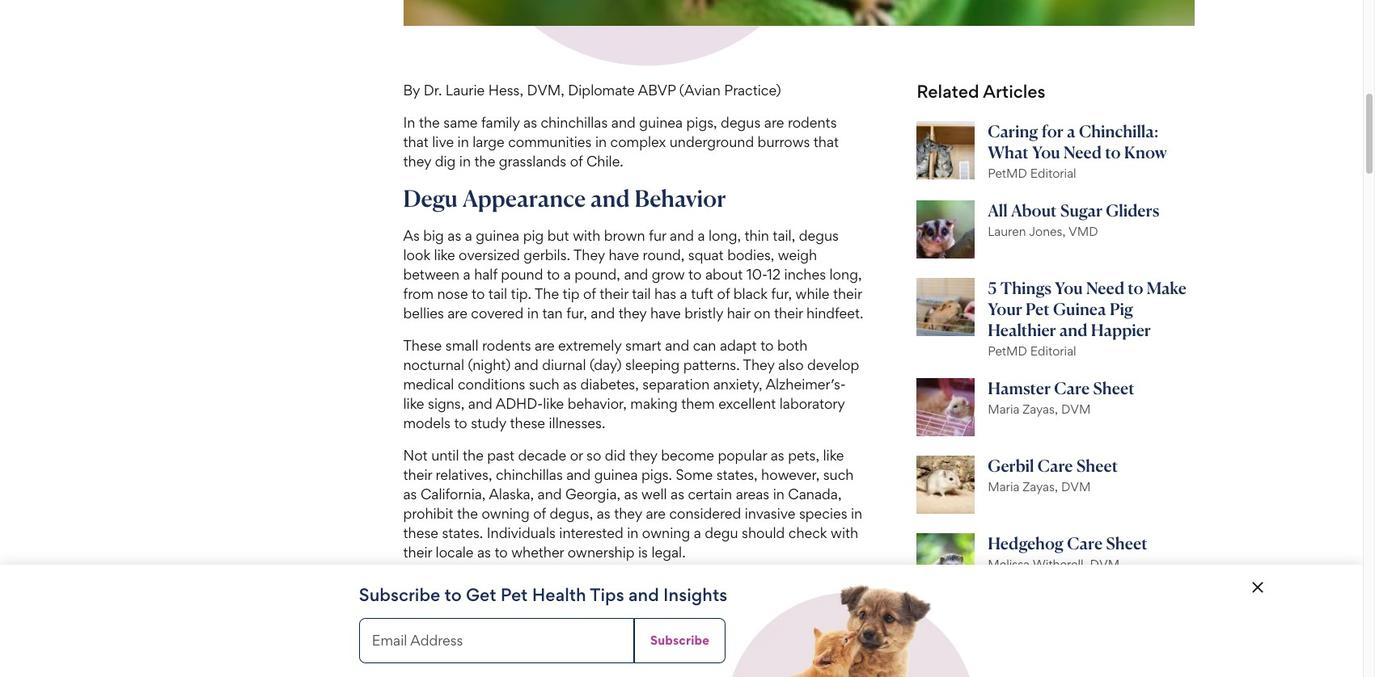 Task type: vqa. For each thing, say whether or not it's contained in the screenshot.
the middle 'that'
yes



Task type: locate. For each thing, give the bounding box(es) containing it.
thin
[[745, 227, 769, 244]]

care for gerbil
[[1038, 456, 1073, 476]]

0 vertical spatial care
[[1054, 378, 1090, 399]]

appearance
[[463, 184, 586, 212]]

family
[[481, 114, 520, 131]]

dvm inside hedgehog care sheet melissa witherell, dvm
[[1090, 557, 1120, 573]]

they inside the as big as a guinea pig but with brown fur and a long, thin tail, degus look like oversized gerbils. they have round, squat bodies, weigh between a half pound to a pound, and grow to about 10-12 inches long, from nose to tail tip. the tip of their tail has a tuft of black fur, while their bellies are covered in tan fur, and they have bristly hair on their hindfeet.
[[573, 247, 605, 264]]

like right pets,
[[823, 447, 844, 464]]

all about sugar gliders lauren jones, vmd
[[988, 200, 1160, 239]]

of down about
[[717, 285, 730, 302]]

like inside the as big as a guinea pig but with brown fur and a long, thin tail, degus look like oversized gerbils. they have round, squat bodies, weigh between a half pound to a pound, and grow to about 10-12 inches long, from nose to tail tip. the tip of their tail has a tuft of black fur, while their bellies are covered in tan fur, and they have bristly hair on their hindfeet.
[[434, 247, 455, 264]]

health
[[532, 585, 586, 606]]

so
[[587, 447, 601, 464]]

these inside 'not until the past decade or so did they become popular as pets, like their relatives, chinchillas and guinea pigs. some states, however, such as california, alaska, and georgia, as well as certain areas in canada, prohibit the owning of degus, as they are considered invasive species in these states. individuals interested in owning a degu should check with their locale as to whether ownership is legal.'
[[403, 525, 438, 542]]

excellent inside unlike many other rodents such as hamsters and chinchillas that are active at night, degus are active during the day and sleep at night, making them more suitable as pets. pet degus live, on average, 6-9 years with proper care and nutrition. they have excellent vision and
[[708, 677, 766, 678]]

2 active from the left
[[569, 638, 607, 655]]

dvm up gerbil care sheet maria zayas, dvm
[[1061, 402, 1091, 417]]

are inside the these small rodents are extremely smart and can adapt to both nocturnal (night) and diurnal (day) sleeping patterns. they also develop medical conditions such as diabetes, separation anxiety, alzheimer's- like signs, and adhd-like behavior, making them excellent laboratory models to study these illnesses.
[[535, 337, 555, 354]]

legal.
[[652, 544, 686, 561]]

rodents inside the these small rodents are extremely smart and can adapt to both nocturnal (night) and diurnal (day) sleeping patterns. they also develop medical conditions such as diabetes, separation anxiety, alzheimer's- like signs, and adhd-like behavior, making them excellent laboratory models to study these illnesses.
[[482, 337, 531, 354]]

degus inside in the same family as chinchillas and guinea pigs, degus are rodents that live in large communities in complex underground burrows that they dig in the grasslands of chile.
[[721, 114, 761, 131]]

to inside the 5 things you need to make your pet guinea pig healthier and happier petmd editorial
[[1128, 278, 1144, 298]]

0 horizontal spatial fur,
[[566, 305, 587, 322]]

and inside in the same family as chinchillas and guinea pigs, degus are rodents that live in large communities in complex underground burrows that they dig in the grasslands of chile.
[[611, 114, 636, 131]]

2 vertical spatial with
[[441, 677, 468, 678]]

care inside hedgehog care sheet melissa witherell, dvm
[[1067, 534, 1103, 554]]

adapt
[[720, 337, 757, 354]]

them inside unlike many other rodents such as hamsters and chinchillas that are active at night, degus are active during the day and sleep at night, making them more suitable as pets. pet degus live, on average, 6-9 years with proper care and nutrition. they have excellent vision and
[[454, 658, 488, 675]]

1 horizontal spatial that
[[787, 619, 813, 636]]

in the same family as chinchillas and guinea pigs, degus are rodents that live in large communities in complex underground burrows that they dig in the grasslands of chile.
[[403, 114, 839, 170]]

subscribe
[[359, 585, 440, 606], [650, 633, 710, 649]]

0 vertical spatial zayas,
[[1023, 402, 1058, 417]]

0 horizontal spatial that
[[403, 133, 429, 150]]

burrows
[[758, 133, 810, 150]]

hamster
[[988, 378, 1051, 399]]

0 vertical spatial have
[[609, 247, 639, 264]]

0 horizontal spatial them
[[454, 658, 488, 675]]

sheet inside gerbil care sheet maria zayas, dvm
[[1076, 456, 1118, 476]]

diurnal
[[542, 357, 586, 374]]

0 vertical spatial making
[[630, 395, 678, 412]]

2 vertical spatial rodents
[[523, 619, 572, 636]]

1 horizontal spatial active
[[569, 638, 607, 655]]

unlike many other rodents such as hamsters and chinchillas that are active at night, degus are active during the day and sleep at night, making them more suitable as pets. pet degus live, on average, 6-9 years with proper care and nutrition. they have excellent vision and 
[[403, 619, 861, 678]]

1 horizontal spatial with
[[573, 227, 601, 244]]

degu for degu activity levels and personality
[[403, 576, 458, 604]]

2 horizontal spatial with
[[831, 525, 858, 542]]

0 horizontal spatial these
[[403, 525, 438, 542]]

petmd inside the 5 things you need to make your pet guinea pig healthier and happier petmd editorial
[[988, 344, 1027, 359]]

care right gerbil on the right bottom
[[1038, 456, 1073, 476]]

2 at from the left
[[773, 638, 786, 655]]

0 vertical spatial they
[[573, 247, 605, 264]]

that right burrows in the right top of the page
[[814, 133, 839, 150]]

sleep
[[736, 638, 770, 655]]

1 horizontal spatial long,
[[830, 266, 862, 283]]

close image
[[1248, 578, 1267, 598]]

a right for
[[1067, 121, 1076, 141]]

to inside newsletter subscription element
[[445, 585, 462, 606]]

dvm inside gerbil care sheet maria zayas, dvm
[[1061, 480, 1091, 495]]

to down gerbils.
[[547, 266, 560, 283]]

by dr. laurie hess, dvm, diplomate abvp (avian practice)
[[403, 81, 781, 98]]

(day)
[[590, 357, 622, 374]]

as up however,
[[771, 447, 784, 464]]

are down nose at the left of the page
[[448, 305, 467, 322]]

0 vertical spatial chinchillas
[[541, 114, 608, 131]]

puppy and kitten hugging image
[[732, 578, 970, 678]]

0 vertical spatial on
[[754, 305, 771, 322]]

with inside 'not until the past decade or so did they become popular as pets, like their relatives, chinchillas and guinea pigs. some states, however, such as california, alaska, and georgia, as well as certain areas in canada, prohibit the owning of degus, as they are considered invasive species in these states. individuals interested in owning a degu should check with their locale as to whether ownership is legal.'
[[831, 525, 858, 542]]

dvm up hedgehog care sheet melissa witherell, dvm on the bottom right of the page
[[1061, 480, 1091, 495]]

1 editorial from the top
[[1031, 166, 1077, 181]]

in right species
[[851, 505, 863, 522]]

1 vertical spatial have
[[650, 305, 681, 322]]

excellent down the "anxiety,"
[[718, 395, 776, 412]]

hamster care sheet maria zayas, dvm
[[988, 378, 1135, 417]]

petmd down healthier
[[988, 344, 1027, 359]]

guinea inside 'not until the past decade or so did they become popular as pets, like their relatives, chinchillas and guinea pigs. some states, however, such as california, alaska, and georgia, as well as certain areas in canada, prohibit the owning of degus, as they are considered invasive species in these states. individuals interested in owning a degu should check with their locale as to whether ownership is legal.'
[[594, 467, 638, 484]]

the down large
[[474, 153, 495, 170]]

they up "pound,"
[[573, 247, 605, 264]]

suitable
[[528, 658, 578, 675]]

zayas, inside hamster care sheet maria zayas, dvm
[[1023, 402, 1058, 417]]

night, down many
[[461, 638, 498, 655]]

they inside the as big as a guinea pig but with brown fur and a long, thin tail, degus look like oversized gerbils. they have round, squat bodies, weigh between a half pound to a pound, and grow to about 10-12 inches long, from nose to tail tip. the tip of their tail has a tuft of black fur, while their bellies are covered in tan fur, and they have bristly hair on their hindfeet.
[[619, 305, 647, 322]]

0 vertical spatial such
[[529, 376, 559, 393]]

0 horizontal spatial on
[[732, 658, 748, 675]]

at up average,
[[773, 638, 786, 655]]

1 vertical spatial sheet
[[1076, 456, 1118, 476]]

1 vertical spatial pet
[[501, 585, 528, 606]]

chinchillas up sleep
[[717, 619, 784, 636]]

0 horizontal spatial pet
[[501, 585, 528, 606]]

1 vertical spatial such
[[823, 467, 854, 484]]

and up hamsters
[[629, 585, 659, 606]]

jones,
[[1029, 224, 1066, 239]]

degus down day
[[659, 658, 699, 675]]

their left locale
[[403, 544, 432, 561]]

0 vertical spatial sheet
[[1093, 378, 1135, 399]]

1 horizontal spatial on
[[754, 305, 771, 322]]

degu
[[403, 184, 458, 212], [403, 576, 458, 604]]

0 horizontal spatial active
[[403, 638, 442, 655]]

on inside the as big as a guinea pig but with brown fur and a long, thin tail, degus look like oversized gerbils. they have round, squat bodies, weigh between a half pound to a pound, and grow to about 10-12 inches long, from nose to tail tip. the tip of their tail has a tuft of black fur, while their bellies are covered in tan fur, and they have bristly hair on their hindfeet.
[[754, 305, 771, 322]]

2 vertical spatial pet
[[634, 658, 656, 675]]

care inside hamster care sheet maria zayas, dvm
[[1054, 378, 1090, 399]]

degu for degu appearance and behavior
[[403, 184, 458, 212]]

care right hamster
[[1054, 378, 1090, 399]]

to left 'get' on the left bottom
[[445, 585, 462, 606]]

nutrition.
[[578, 677, 636, 678]]

1 tail from the left
[[488, 285, 507, 302]]

1 horizontal spatial night,
[[789, 638, 826, 655]]

popular
[[718, 447, 767, 464]]

2 tail from the left
[[632, 285, 651, 302]]

pet right 'get' on the left bottom
[[501, 585, 528, 606]]

abvp
[[638, 81, 676, 98]]

such inside the these small rodents are extremely smart and can adapt to both nocturnal (night) and diurnal (day) sleeping patterns. they also develop medical conditions such as diabetes, separation anxiety, alzheimer's- like signs, and adhd-like behavior, making them excellent laboratory models to study these illnesses.
[[529, 376, 559, 393]]

and down guinea
[[1060, 320, 1088, 340]]

is
[[638, 544, 648, 561]]

need down chinchilla:
[[1064, 142, 1102, 162]]

1 vertical spatial petmd
[[988, 344, 1027, 359]]

1 vertical spatial on
[[732, 658, 748, 675]]

1 zayas, from the top
[[1023, 402, 1058, 417]]

they down well
[[614, 505, 642, 522]]

0 horizontal spatial tail
[[488, 285, 507, 302]]

need up pig
[[1086, 278, 1125, 298]]

levels
[[546, 576, 609, 604]]

as up communities
[[523, 114, 537, 131]]

these
[[510, 415, 545, 432], [403, 525, 438, 542]]

2 horizontal spatial pet
[[1026, 299, 1050, 319]]

they up smart
[[619, 305, 647, 322]]

0 vertical spatial excellent
[[718, 395, 776, 412]]

zayas, for gerbil
[[1023, 480, 1058, 495]]

like down big at the left top of the page
[[434, 247, 455, 264]]

2 editorial from the top
[[1031, 344, 1077, 359]]

dvm inside hamster care sheet maria zayas, dvm
[[1061, 402, 1091, 417]]

to down the signs,
[[454, 415, 467, 432]]

1 vertical spatial degu
[[403, 576, 458, 604]]

1 vertical spatial them
[[454, 658, 488, 675]]

0 vertical spatial owning
[[482, 505, 530, 522]]

1 horizontal spatial pet
[[634, 658, 656, 675]]

2 petmd from the top
[[988, 344, 1027, 359]]

such down diurnal
[[529, 376, 559, 393]]

degu up unlike
[[403, 576, 458, 604]]

communities
[[508, 133, 592, 150]]

2 maria from the top
[[988, 480, 1020, 495]]

these down prohibit
[[403, 525, 438, 542]]

these down adhd-
[[510, 415, 545, 432]]

ownership
[[568, 544, 635, 561]]

0 vertical spatial editorial
[[1031, 166, 1077, 181]]

are up burrows in the right top of the page
[[764, 114, 784, 131]]

1 vertical spatial need
[[1086, 278, 1125, 298]]

tip.
[[511, 285, 532, 302]]

1 vertical spatial rodents
[[482, 337, 531, 354]]

rodents inside unlike many other rodents such as hamsters and chinchillas that are active at night, degus are active during the day and sleep at night, making them more suitable as pets. pet degus live, on average, 6-9 years with proper care and nutrition. they have excellent vision and
[[523, 619, 572, 636]]

of right tip
[[583, 285, 596, 302]]

sugar
[[1060, 200, 1103, 221]]

them up proper
[[454, 658, 488, 675]]

1 degu from the top
[[403, 184, 458, 212]]

chinchillas up communities
[[541, 114, 608, 131]]

1 horizontal spatial subscribe
[[650, 633, 710, 649]]

care for hamster
[[1054, 378, 1090, 399]]

dvm right witherell,
[[1090, 557, 1120, 573]]

1 vertical spatial maria
[[988, 480, 1020, 495]]

their
[[600, 285, 628, 302], [833, 285, 862, 302], [774, 305, 803, 322], [403, 467, 432, 484], [403, 544, 432, 561]]

pet inside newsletter subscription element
[[501, 585, 528, 606]]

none email field inside newsletter subscription element
[[359, 619, 634, 664]]

2 degu from the top
[[403, 576, 458, 604]]

1 vertical spatial dvm
[[1061, 480, 1091, 495]]

2 horizontal spatial they
[[743, 357, 775, 374]]

1 horizontal spatial tail
[[632, 285, 651, 302]]

prohibit
[[403, 505, 454, 522]]

0 vertical spatial with
[[573, 227, 601, 244]]

degus up more
[[502, 638, 542, 655]]

1 horizontal spatial them
[[681, 395, 715, 412]]

large
[[473, 133, 505, 150]]

you down for
[[1032, 142, 1060, 162]]

a inside "caring for a chinchilla: what you need to know petmd editorial"
[[1067, 121, 1076, 141]]

1 vertical spatial editorial
[[1031, 344, 1077, 359]]

such for like
[[823, 467, 854, 484]]

None email field
[[359, 619, 634, 664]]

0 horizontal spatial guinea
[[476, 227, 520, 244]]

0 horizontal spatial they
[[573, 247, 605, 264]]

0 vertical spatial maria
[[988, 402, 1020, 417]]

in down the 'same'
[[458, 133, 469, 150]]

0 vertical spatial rodents
[[788, 114, 837, 131]]

bellies
[[403, 305, 444, 322]]

everything you need to know about caring for a degu image
[[403, 0, 1194, 26]]

to down chinchilla:
[[1105, 142, 1121, 162]]

related
[[917, 81, 979, 102]]

2 vertical spatial care
[[1067, 534, 1103, 554]]

to up pig
[[1128, 278, 1144, 298]]

to down individuals
[[495, 544, 508, 561]]

0 horizontal spatial night,
[[461, 638, 498, 655]]

2 horizontal spatial such
[[823, 467, 854, 484]]

chinchillas inside in the same family as chinchillas and guinea pigs, degus are rodents that live in large communities in complex underground burrows that they dig in the grasslands of chile.
[[541, 114, 608, 131]]

0 horizontal spatial long,
[[709, 227, 741, 244]]

subscribe for subscribe to get pet health tips and insights
[[359, 585, 440, 606]]

0 vertical spatial degu
[[403, 184, 458, 212]]

vision
[[769, 677, 806, 678]]

1 vertical spatial guinea
[[476, 227, 520, 244]]

1 vertical spatial zayas,
[[1023, 480, 1058, 495]]

decade
[[518, 447, 566, 464]]

0 vertical spatial them
[[681, 395, 715, 412]]

1 vertical spatial you
[[1055, 278, 1083, 298]]

have down "has"
[[650, 305, 681, 322]]

the up states.
[[457, 505, 478, 522]]

pound,
[[575, 266, 620, 283]]

grasslands
[[499, 153, 567, 170]]

and up day
[[689, 619, 713, 636]]

tail left "has"
[[632, 285, 651, 302]]

that
[[403, 133, 429, 150], [814, 133, 839, 150], [787, 619, 813, 636]]

2 vertical spatial such
[[575, 619, 606, 636]]

1 horizontal spatial such
[[575, 619, 606, 636]]

1 horizontal spatial they
[[639, 677, 670, 678]]

of inside in the same family as chinchillas and guinea pigs, degus are rodents that live in large communities in complex underground burrows that they dig in the grasslands of chile.
[[570, 153, 583, 170]]

chinchillas down decade
[[496, 467, 563, 484]]

1 horizontal spatial making
[[630, 395, 678, 412]]

pets,
[[788, 447, 820, 464]]

nose
[[437, 285, 468, 302]]

hedgehog
[[988, 534, 1064, 554]]

care up witherell,
[[1067, 534, 1103, 554]]

1 horizontal spatial owning
[[642, 525, 690, 542]]

have inside unlike many other rodents such as hamsters and chinchillas that are active at night, degus are active during the day and sleep at night, making them more suitable as pets. pet degus live, on average, 6-9 years with proper care and nutrition. they have excellent vision and
[[674, 677, 704, 678]]

2 vertical spatial dvm
[[1090, 557, 1120, 573]]

such up canada,
[[823, 467, 854, 484]]

guinea inside the as big as a guinea pig but with brown fur and a long, thin tail, degus look like oversized gerbils. they have round, squat bodies, weigh between a half pound to a pound, and grow to about 10-12 inches long, from nose to tail tip. the tip of their tail has a tuft of black fur, while their bellies are covered in tan fur, and they have bristly hair on their hindfeet.
[[476, 227, 520, 244]]

or
[[570, 447, 583, 464]]

0 vertical spatial petmd
[[988, 166, 1027, 181]]

on
[[754, 305, 771, 322], [732, 658, 748, 675]]

degus up weigh
[[799, 227, 839, 244]]

chinchillas inside unlike many other rodents such as hamsters and chinchillas that are active at night, degus are active during the day and sleep at night, making them more suitable as pets. pet degus live, on average, 6-9 years with proper care and nutrition. they have excellent vision and
[[717, 619, 784, 636]]

maria inside hamster care sheet maria zayas, dvm
[[988, 402, 1020, 417]]

1 petmd from the top
[[988, 166, 1027, 181]]

are inside in the same family as chinchillas and guinea pigs, degus are rodents that live in large communities in complex underground burrows that they dig in the grasslands of chile.
[[764, 114, 784, 131]]

underground
[[670, 133, 754, 150]]

2 night, from the left
[[789, 638, 826, 655]]

with right years
[[441, 677, 468, 678]]

illnesses.
[[549, 415, 605, 432]]

subscribe up unlike
[[359, 585, 440, 606]]

1 horizontal spatial guinea
[[594, 467, 638, 484]]

1 vertical spatial long,
[[830, 266, 862, 283]]

about
[[705, 266, 743, 283]]

2 vertical spatial chinchillas
[[717, 619, 784, 636]]

care inside gerbil care sheet maria zayas, dvm
[[1038, 456, 1073, 476]]

2 horizontal spatial that
[[814, 133, 839, 150]]

species
[[799, 505, 847, 522]]

such
[[529, 376, 559, 393], [823, 467, 854, 484], [575, 619, 606, 636]]

sheet for hedgehog care sheet
[[1106, 534, 1148, 554]]

1 maria from the top
[[988, 402, 1020, 417]]

fur, down 12
[[771, 285, 792, 302]]

0 vertical spatial need
[[1064, 142, 1102, 162]]

0 vertical spatial these
[[510, 415, 545, 432]]

that up the 6-
[[787, 619, 813, 636]]

1 vertical spatial chinchillas
[[496, 467, 563, 484]]

tips
[[590, 585, 624, 606]]

on inside unlike many other rodents such as hamsters and chinchillas that are active at night, degus are active during the day and sleep at night, making them more suitable as pets. pet degus live, on average, 6-9 years with proper care and nutrition. they have excellent vision and
[[732, 658, 748, 675]]

alaska,
[[489, 486, 534, 503]]

1 horizontal spatial fur,
[[771, 285, 792, 302]]

making down separation
[[630, 395, 678, 412]]

their up "hindfeet."
[[833, 285, 862, 302]]

get instant vet help via chat or video. connect with a vet. chewy health image
[[917, 644, 1189, 678]]

owning up legal.
[[642, 525, 690, 542]]

sleeping
[[625, 357, 680, 374]]

weigh
[[778, 247, 817, 264]]

bodies,
[[727, 247, 775, 264]]

covered
[[471, 305, 524, 322]]

tail up 'covered' in the top left of the page
[[488, 285, 507, 302]]

2 vertical spatial guinea
[[594, 467, 638, 484]]

2 zayas, from the top
[[1023, 480, 1058, 495]]

of left chile.
[[570, 153, 583, 170]]

guinea up the complex
[[639, 114, 683, 131]]

0 horizontal spatial owning
[[482, 505, 530, 522]]

guinea up oversized
[[476, 227, 520, 244]]

1 vertical spatial making
[[403, 658, 451, 675]]

gerbils.
[[524, 247, 570, 264]]

1 vertical spatial care
[[1038, 456, 1073, 476]]

1 vertical spatial these
[[403, 525, 438, 542]]

2 horizontal spatial guinea
[[639, 114, 683, 131]]

that down in
[[403, 133, 429, 150]]

such for and
[[529, 376, 559, 393]]

of up individuals
[[533, 505, 546, 522]]

as down diurnal
[[563, 376, 577, 393]]

such inside 'not until the past decade or so did they become popular as pets, like their relatives, chinchillas and guinea pigs. some states, however, such as california, alaska, and georgia, as well as certain areas in canada, prohibit the owning of degus, as they are considered invasive species in these states. individuals interested in owning a degu should check with their locale as to whether ownership is legal.'
[[823, 467, 854, 484]]

subscribe up live,
[[650, 633, 710, 649]]

owning down alaska,
[[482, 505, 530, 522]]

need inside the 5 things you need to make your pet guinea pig healthier and happier petmd editorial
[[1086, 278, 1125, 298]]

newsletter subscription element
[[0, 565, 1363, 678]]

but
[[547, 227, 569, 244]]

like
[[434, 247, 455, 264], [403, 395, 424, 412], [543, 395, 564, 412], [823, 447, 844, 464]]

past
[[487, 447, 515, 464]]

witherell,
[[1033, 557, 1087, 573]]

interested
[[559, 525, 624, 542]]

night,
[[461, 638, 498, 655], [789, 638, 826, 655]]

as right well
[[671, 486, 684, 503]]

extremely
[[558, 337, 622, 354]]

the down hamsters
[[656, 638, 677, 655]]

sheet inside hamster care sheet maria zayas, dvm
[[1093, 378, 1135, 399]]

2 vertical spatial sheet
[[1106, 534, 1148, 554]]

subscribe inside button
[[650, 633, 710, 649]]

maria inside gerbil care sheet maria zayas, dvm
[[988, 480, 1020, 495]]

0 horizontal spatial such
[[529, 376, 559, 393]]

become
[[661, 447, 714, 464]]

rodents
[[788, 114, 837, 131], [482, 337, 531, 354], [523, 619, 572, 636]]

they inside unlike many other rodents such as hamsters and chinchillas that are active at night, degus are active during the day and sleep at night, making them more suitable as pets. pet degus live, on average, 6-9 years with proper care and nutrition. they have excellent vision and
[[639, 677, 670, 678]]

1 horizontal spatial at
[[773, 638, 786, 655]]

at down many
[[445, 638, 458, 655]]

night, up the 6-
[[789, 638, 826, 655]]

1 horizontal spatial these
[[510, 415, 545, 432]]

they
[[403, 153, 431, 170], [619, 305, 647, 322], [629, 447, 657, 464], [614, 505, 642, 522]]

0 vertical spatial subscribe
[[359, 585, 440, 606]]

states,
[[717, 467, 758, 484]]

zayas, down hamster
[[1023, 402, 1058, 417]]

0 horizontal spatial making
[[403, 658, 451, 675]]

excellent down live,
[[708, 677, 766, 678]]

sheet for gerbil care sheet
[[1076, 456, 1118, 476]]

rodents up burrows in the right top of the page
[[788, 114, 837, 131]]

1 vertical spatial subscribe
[[650, 633, 710, 649]]

10-
[[747, 266, 767, 283]]

insights
[[663, 585, 728, 606]]

1 vertical spatial with
[[831, 525, 858, 542]]

dig
[[435, 153, 456, 170]]

editorial inside "caring for a chinchilla: what you need to know petmd editorial"
[[1031, 166, 1077, 181]]

sheet inside hedgehog care sheet melissa witherell, dvm
[[1106, 534, 1148, 554]]

0 vertical spatial you
[[1032, 142, 1060, 162]]

0 vertical spatial pet
[[1026, 299, 1050, 319]]

9
[[824, 658, 833, 675]]

0 vertical spatial dvm
[[1061, 402, 1091, 417]]

separation
[[643, 376, 710, 393]]

fur, down tip
[[566, 305, 587, 322]]

active
[[403, 638, 442, 655], [569, 638, 607, 655]]

1 vertical spatial excellent
[[708, 677, 766, 678]]

0 horizontal spatial at
[[445, 638, 458, 655]]

as down georgia,
[[597, 505, 611, 522]]

as inside the these small rodents are extremely smart and can adapt to both nocturnal (night) and diurnal (day) sleeping patterns. they also develop medical conditions such as diabetes, separation anxiety, alzheimer's- like signs, and adhd-like behavior, making them excellent laboratory models to study these illnesses.
[[563, 376, 577, 393]]

things
[[1000, 278, 1052, 298]]

1 vertical spatial they
[[743, 357, 775, 374]]

zayas, inside gerbil care sheet maria zayas, dvm
[[1023, 480, 1058, 495]]

like inside 'not until the past decade or so did they become popular as pets, like their relatives, chinchillas and guinea pigs. some states, however, such as california, alaska, and georgia, as well as certain areas in canada, prohibit the owning of degus, as they are considered invasive species in these states. individuals interested in owning a degu should check with their locale as to whether ownership is legal.'
[[823, 447, 844, 464]]



Task type: describe. For each thing, give the bounding box(es) containing it.
a right "has"
[[680, 285, 687, 302]]

1 active from the left
[[403, 638, 442, 655]]

in up is
[[627, 525, 639, 542]]

and down or
[[567, 467, 591, 484]]

and left can at right
[[665, 337, 689, 354]]

a up oversized
[[465, 227, 472, 244]]

like up models
[[403, 395, 424, 412]]

degu activity levels and personality
[[403, 576, 773, 604]]

that inside unlike many other rodents such as hamsters and chinchillas that are active at night, degus are active during the day and sleep at night, making them more suitable as pets. pet degus live, on average, 6-9 years with proper care and nutrition. they have excellent vision and
[[787, 619, 813, 636]]

did
[[605, 447, 626, 464]]

personality
[[658, 576, 773, 604]]

maria for gerbil care sheet
[[988, 480, 1020, 495]]

however,
[[761, 467, 820, 484]]

diplomate
[[568, 81, 635, 98]]

1 night, from the left
[[461, 638, 498, 655]]

you inside "caring for a chinchilla: what you need to know petmd editorial"
[[1032, 142, 1060, 162]]

brown
[[604, 227, 645, 244]]

(night)
[[468, 357, 511, 374]]

to inside 'not until the past decade or so did they become popular as pets, like their relatives, chinchillas and guinea pigs. some states, however, such as california, alaska, and georgia, as well as certain areas in canada, prohibit the owning of degus, as they are considered invasive species in these states. individuals interested in owning a degu should check with their locale as to whether ownership is legal.'
[[495, 544, 508, 561]]

vmd
[[1069, 224, 1098, 239]]

behavior,
[[568, 395, 627, 412]]

dvm for hedgehog
[[1090, 557, 1120, 573]]

while
[[796, 285, 830, 302]]

dvm for hamster
[[1061, 402, 1091, 417]]

zayas, for hamster
[[1023, 402, 1058, 417]]

degus inside the as big as a guinea pig but with brown fur and a long, thin tail, degus look like oversized gerbils. they have round, squat bodies, weigh between a half pound to a pound, and grow to about 10-12 inches long, from nose to tail tip. the tip of their tail has a tuft of black fur, while their bellies are covered in tan fur, and they have bristly hair on their hindfeet.
[[799, 227, 839, 244]]

chinchilla:
[[1079, 121, 1159, 141]]

more
[[491, 658, 525, 675]]

and left grow
[[624, 266, 648, 283]]

should
[[742, 525, 785, 542]]

all
[[988, 200, 1008, 221]]

many
[[446, 619, 482, 636]]

with inside unlike many other rodents such as hamsters and chinchillas that are active at night, degus are active during the day and sleep at night, making them more suitable as pets. pet degus live, on average, 6-9 years with proper care and nutrition. they have excellent vision and
[[441, 677, 468, 678]]

laboratory
[[780, 395, 845, 412]]

signs,
[[428, 395, 465, 412]]

pound
[[501, 266, 543, 283]]

areas
[[736, 486, 770, 503]]

certain
[[688, 486, 732, 503]]

get
[[466, 585, 496, 606]]

1 at from the left
[[445, 638, 458, 655]]

a up the squat
[[698, 227, 705, 244]]

to left both
[[761, 337, 774, 354]]

canada,
[[788, 486, 842, 503]]

are up 9
[[816, 619, 836, 636]]

0 vertical spatial fur,
[[771, 285, 792, 302]]

both
[[777, 337, 808, 354]]

the
[[535, 285, 559, 302]]

rodents inside in the same family as chinchillas and guinea pigs, degus are rodents that live in large communities in complex underground burrows that they dig in the grasslands of chile.
[[788, 114, 837, 131]]

petmd inside "caring for a chinchilla: what you need to know petmd editorial"
[[988, 166, 1027, 181]]

inches
[[784, 266, 826, 283]]

not
[[403, 447, 428, 464]]

and down suitable
[[550, 677, 574, 678]]

making inside unlike many other rodents such as hamsters and chinchillas that are active at night, degus are active during the day and sleep at night, making them more suitable as pets. pet degus live, on average, 6-9 years with proper care and nutrition. they have excellent vision and
[[403, 658, 451, 675]]

pigs.
[[642, 467, 672, 484]]

12
[[767, 266, 781, 283]]

maria for hamster care sheet
[[988, 402, 1020, 417]]

need inside "caring for a chinchilla: what you need to know petmd editorial"
[[1064, 142, 1102, 162]]

and up live,
[[708, 638, 732, 655]]

live,
[[703, 658, 728, 675]]

happier
[[1091, 320, 1151, 340]]

locale
[[436, 544, 474, 561]]

hess,
[[488, 81, 523, 98]]

lauren
[[988, 224, 1026, 239]]

and inside newsletter subscription element
[[629, 585, 659, 606]]

diabetes,
[[580, 376, 639, 393]]

(avian
[[679, 81, 721, 98]]

a inside 'not until the past decade or so did they become popular as pets, like their relatives, chinchillas and guinea pigs. some states, however, such as california, alaska, and georgia, as well as certain areas in canada, prohibit the owning of degus, as they are considered invasive species in these states. individuals interested in owning a degu should check with their locale as to whether ownership is legal.'
[[694, 525, 701, 542]]

editorial inside the 5 things you need to make your pet guinea pig healthier and happier petmd editorial
[[1031, 344, 1077, 359]]

a up tip
[[564, 266, 571, 283]]

hedgehog care sheet melissa witherell, dvm
[[988, 534, 1148, 573]]

smart
[[625, 337, 662, 354]]

their down while
[[774, 305, 803, 322]]

in right dig
[[459, 153, 471, 170]]

with inside the as big as a guinea pig but with brown fur and a long, thin tail, degus look like oversized gerbils. they have round, squat bodies, weigh between a half pound to a pound, and grow to about 10-12 inches long, from nose to tail tip. the tip of their tail has a tuft of black fur, while their bellies are covered in tan fur, and they have bristly hair on their hindfeet.
[[573, 227, 601, 244]]

like up illnesses.
[[543, 395, 564, 412]]

some
[[676, 467, 713, 484]]

dvm for gerbil
[[1061, 480, 1091, 495]]

hair
[[727, 305, 750, 322]]

and up study
[[468, 395, 492, 412]]

same
[[444, 114, 478, 131]]

black
[[734, 285, 768, 302]]

subscribe for subscribe
[[650, 633, 710, 649]]

for
[[1042, 121, 1064, 141]]

look
[[403, 247, 430, 264]]

and down the 6-
[[810, 677, 834, 678]]

in up invasive
[[773, 486, 785, 503]]

well
[[642, 486, 667, 503]]

know
[[1124, 142, 1167, 162]]

chile.
[[586, 153, 624, 170]]

healthier
[[988, 320, 1056, 340]]

relatives,
[[436, 467, 492, 484]]

fur
[[649, 227, 666, 244]]

patterns.
[[683, 357, 740, 374]]

of inside 'not until the past decade or so did they become popular as pets, like their relatives, chinchillas and guinea pigs. some states, however, such as california, alaska, and georgia, as well as certain areas in canada, prohibit the owning of degus, as they are considered invasive species in these states. individuals interested in owning a degu should check with their locale as to whether ownership is legal.'
[[533, 505, 546, 522]]

during
[[611, 638, 653, 655]]

1 vertical spatial owning
[[642, 525, 690, 542]]

and right fur
[[670, 227, 694, 244]]

whether
[[511, 544, 564, 561]]

them inside the these small rodents are extremely smart and can adapt to both nocturnal (night) and diurnal (day) sleeping patterns. they also develop medical conditions such as diabetes, separation anxiety, alzheimer's- like signs, and adhd-like behavior, making them excellent laboratory models to study these illnesses.
[[681, 395, 715, 412]]

live
[[432, 133, 454, 150]]

in up chile.
[[595, 133, 607, 150]]

activity
[[463, 576, 541, 604]]

are inside 'not until the past decade or so did they become popular as pets, like their relatives, chinchillas and guinea pigs. some states, however, such as california, alaska, and georgia, as well as certain areas in canada, prohibit the owning of degus, as they are considered invasive species in these states. individuals interested in owning a degu should check with their locale as to whether ownership is legal.'
[[646, 505, 666, 522]]

degu
[[705, 525, 738, 542]]

as down states.
[[477, 544, 491, 561]]

nocturnal
[[403, 357, 464, 374]]

states.
[[442, 525, 483, 542]]

they inside the these small rodents are extremely smart and can adapt to both nocturnal (night) and diurnal (day) sleeping patterns. they also develop medical conditions such as diabetes, separation anxiety, alzheimer's- like signs, and adhd-like behavior, making them excellent laboratory models to study these illnesses.
[[743, 357, 775, 374]]

subscribe button
[[634, 619, 726, 664]]

as inside in the same family as chinchillas and guinea pigs, degus are rodents that live in large communities in complex underground burrows that they dig in the grasslands of chile.
[[523, 114, 537, 131]]

sheet for hamster care sheet
[[1093, 378, 1135, 399]]

gliders
[[1106, 200, 1160, 221]]

6-
[[810, 658, 824, 675]]

about
[[1011, 200, 1057, 221]]

in
[[403, 114, 415, 131]]

these small rodents are extremely smart and can adapt to both nocturnal (night) and diurnal (day) sleeping patterns. they also develop medical conditions such as diabetes, separation anxiety, alzheimer's- like signs, and adhd-like behavior, making them excellent laboratory models to study these illnesses.
[[403, 337, 859, 432]]

care for hedgehog
[[1067, 534, 1103, 554]]

from
[[403, 285, 434, 302]]

and up degus,
[[538, 486, 562, 503]]

between
[[403, 266, 460, 283]]

their down the not
[[403, 467, 432, 484]]

they inside in the same family as chinchillas and guinea pigs, degus are rodents that live in large communities in complex underground burrows that they dig in the grasslands of chile.
[[403, 153, 431, 170]]

degus,
[[550, 505, 593, 522]]

can
[[693, 337, 716, 354]]

to inside "caring for a chinchilla: what you need to know petmd editorial"
[[1105, 142, 1121, 162]]

and inside the 5 things you need to make your pet guinea pig healthier and happier petmd editorial
[[1060, 320, 1088, 340]]

as inside the as big as a guinea pig but with brown fur and a long, thin tail, degus look like oversized gerbils. they have round, squat bodies, weigh between a half pound to a pound, and grow to about 10-12 inches long, from nose to tail tip. the tip of their tail has a tuft of black fur, while their bellies are covered in tan fur, and they have bristly hair on their hindfeet.
[[448, 227, 461, 244]]

by
[[403, 81, 420, 98]]

you inside the 5 things you need to make your pet guinea pig healthier and happier petmd editorial
[[1055, 278, 1083, 298]]

1 vertical spatial fur,
[[566, 305, 587, 322]]

making inside the these small rodents are extremely smart and can adapt to both nocturnal (night) and diurnal (day) sleeping patterns. they also develop medical conditions such as diabetes, separation anxiety, alzheimer's- like signs, and adhd-like behavior, making them excellent laboratory models to study these illnesses.
[[630, 395, 678, 412]]

and down chile.
[[591, 184, 630, 212]]

the inside unlike many other rodents such as hamsters and chinchillas that are active at night, degus are active during the day and sleep at night, making them more suitable as pets. pet degus live, on average, 6-9 years with proper care and nutrition. they have excellent vision and
[[656, 638, 677, 655]]

as up during
[[610, 619, 623, 636]]

as left well
[[624, 486, 638, 503]]

hamsters
[[627, 619, 685, 636]]

to up tuft
[[689, 266, 702, 283]]

such inside unlike many other rodents such as hamsters and chinchillas that are active at night, degus are active during the day and sleep at night, making them more suitable as pets. pet degus live, on average, 6-9 years with proper care and nutrition. they have excellent vision and
[[575, 619, 606, 636]]

guinea
[[1053, 299, 1107, 319]]

chinchillas inside 'not until the past decade or so did they become popular as pets, like their relatives, chinchillas and guinea pigs. some states, however, such as california, alaska, and georgia, as well as certain areas in canada, prohibit the owning of degus, as they are considered invasive species in these states. individuals interested in owning a degu should check with their locale as to whether ownership is legal.'
[[496, 467, 563, 484]]

guinea inside in the same family as chinchillas and guinea pigs, degus are rodents that live in large communities in complex underground burrows that they dig in the grasslands of chile.
[[639, 114, 683, 131]]

as up prohibit
[[403, 486, 417, 503]]

related articles
[[917, 81, 1046, 102]]

are up suitable
[[545, 638, 565, 655]]

in inside the as big as a guinea pig but with brown fur and a long, thin tail, degus look like oversized gerbils. they have round, squat bodies, weigh between a half pound to a pound, and grow to about 10-12 inches long, from nose to tail tip. the tip of their tail has a tuft of black fur, while their bellies are covered in tan fur, and they have bristly hair on their hindfeet.
[[527, 305, 539, 322]]

a left half
[[463, 266, 471, 283]]

conditions
[[458, 376, 525, 393]]

tail,
[[773, 227, 795, 244]]

pets.
[[599, 658, 631, 675]]

they up pigs.
[[629, 447, 657, 464]]

years
[[403, 677, 437, 678]]

and down is
[[614, 576, 653, 604]]

round,
[[643, 247, 685, 264]]

the up relatives,
[[463, 447, 484, 464]]

the right in
[[419, 114, 440, 131]]

and right (night)
[[514, 357, 539, 374]]

to down half
[[472, 285, 485, 302]]

their down "pound,"
[[600, 285, 628, 302]]

these
[[403, 337, 442, 354]]

excellent inside the these small rodents are extremely smart and can adapt to both nocturnal (night) and diurnal (day) sleeping patterns. they also develop medical conditions such as diabetes, separation anxiety, alzheimer's- like signs, and adhd-like behavior, making them excellent laboratory models to study these illnesses.
[[718, 395, 776, 412]]

california,
[[421, 486, 486, 503]]

are inside the as big as a guinea pig but with brown fur and a long, thin tail, degus look like oversized gerbils. they have round, squat bodies, weigh between a half pound to a pound, and grow to about 10-12 inches long, from nose to tail tip. the tip of their tail has a tuft of black fur, while their bellies are covered in tan fur, and they have bristly hair on their hindfeet.
[[448, 305, 467, 322]]

as up the nutrition.
[[582, 658, 596, 675]]

pig
[[523, 227, 544, 244]]

as
[[403, 227, 420, 244]]

tip
[[563, 285, 580, 302]]

and up extremely
[[591, 305, 615, 322]]

pet inside unlike many other rodents such as hamsters and chinchillas that are active at night, degus are active during the day and sleep at night, making them more suitable as pets. pet degus live, on average, 6-9 years with proper care and nutrition. they have excellent vision and
[[634, 658, 656, 675]]

these inside the these small rodents are extremely smart and can adapt to both nocturnal (night) and diurnal (day) sleeping patterns. they also develop medical conditions such as diabetes, separation anxiety, alzheimer's- like signs, and adhd-like behavior, making them excellent laboratory models to study these illnesses.
[[510, 415, 545, 432]]

pet inside the 5 things you need to make your pet guinea pig healthier and happier petmd editorial
[[1026, 299, 1050, 319]]



